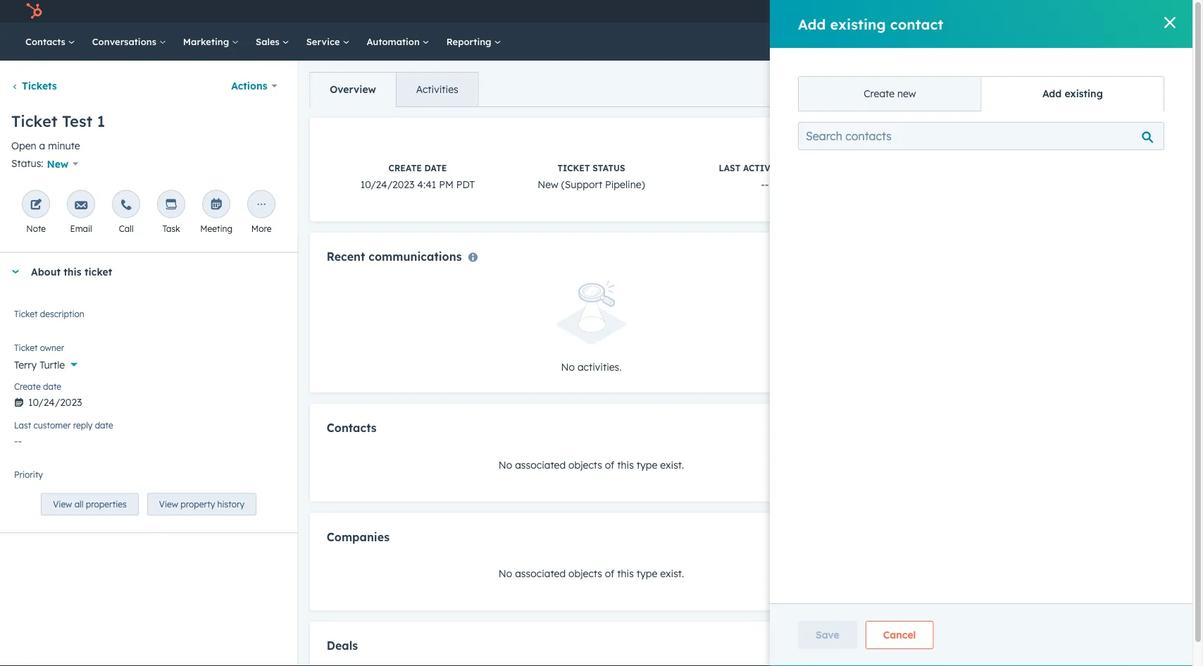 Task type: vqa. For each thing, say whether or not it's contained in the screenshot.
New
yes



Task type: locate. For each thing, give the bounding box(es) containing it.
of for contacts
[[605, 458, 614, 471]]

2 objects from the top
[[568, 567, 602, 580]]

10/24/2023
[[360, 178, 414, 191]]

2 of from the top
[[605, 567, 614, 580]]

menu item
[[931, 0, 934, 23]]

0 vertical spatial last
[[719, 163, 741, 173]]

no
[[561, 361, 575, 373], [498, 458, 512, 471], [498, 567, 512, 580]]

+ add
[[1151, 73, 1179, 86], [1151, 149, 1179, 161]]

terry turtle image
[[1077, 5, 1090, 18]]

(support
[[561, 178, 602, 191]]

no activities. alert
[[326, 281, 856, 376]]

0 horizontal spatial contacts
[[25, 36, 68, 47]]

new
[[47, 157, 69, 170], [538, 178, 558, 191]]

view inside 'link'
[[53, 499, 72, 509]]

no associated objects of this type exist. for contacts
[[498, 458, 684, 471]]

companies
[[927, 149, 982, 161], [326, 530, 389, 544]]

+ add for companies (0)
[[1151, 149, 1179, 161]]

companies for companies
[[326, 530, 389, 544]]

create inside "create date 10/24/2023 4:41 pm pdt"
[[388, 163, 422, 173]]

2 vertical spatial add
[[831, 643, 847, 653]]

(0)
[[973, 73, 987, 86], [985, 149, 999, 161]]

exist. for companies
[[660, 567, 684, 580]]

1 vertical spatial associated
[[515, 458, 566, 471]]

last inside the last activity date --
[[719, 163, 741, 173]]

0 vertical spatial of
[[605, 458, 614, 471]]

create for create date 10/24/2023 4:41 pm pdt
[[388, 163, 422, 173]]

1 of from the top
[[605, 458, 614, 471]]

last for date
[[14, 420, 31, 431]]

0 horizontal spatial last
[[14, 420, 31, 431]]

contacts inside dropdown button
[[927, 73, 970, 86]]

no associated objects of this type exist. for companies
[[498, 567, 684, 580]]

no for companies
[[498, 567, 512, 580]]

1 horizontal spatial view
[[159, 499, 178, 509]]

1 vertical spatial objects
[[568, 567, 602, 580]]

0 vertical spatial companies
[[927, 149, 982, 161]]

1 vertical spatial no associated objects of this type exist.
[[498, 567, 684, 580]]

1 vertical spatial create
[[14, 381, 41, 392]]

1 vertical spatial of
[[605, 567, 614, 580]]

priority
[[14, 469, 43, 480]]

1 type from the top
[[637, 458, 657, 471]]

+ add button for contacts (0)
[[1151, 71, 1179, 88]]

no associated objects of this type exist.
[[498, 458, 684, 471], [498, 567, 684, 580]]

ticket up (support
[[557, 163, 590, 173]]

new left (support
[[538, 178, 558, 191]]

1 horizontal spatial companies
[[927, 149, 982, 161]]

exist. for contacts
[[660, 458, 684, 471]]

help image
[[1000, 6, 1013, 19]]

view left the all on the left bottom of the page
[[53, 499, 72, 509]]

2 + add button from the top
[[1151, 147, 1179, 164]]

see the people associated with this record.
[[910, 104, 1109, 116]]

0 vertical spatial contacts
[[25, 36, 68, 47]]

reporting
[[447, 36, 494, 47]]

objects for contacts
[[568, 458, 602, 471]]

1 vertical spatial exist.
[[660, 567, 684, 580]]

view all properties
[[53, 499, 127, 509]]

new inside popup button
[[47, 157, 69, 170]]

0 vertical spatial new
[[47, 157, 69, 170]]

+ add button
[[1151, 71, 1179, 88], [1151, 147, 1179, 164]]

(0) for companies (0)
[[985, 149, 999, 161]]

0 vertical spatial no associated objects of this type exist.
[[498, 458, 684, 471]]

navigation
[[310, 72, 479, 107]]

record.
[[1077, 104, 1109, 116]]

reply
[[73, 420, 93, 431]]

conversations
[[92, 36, 159, 47]]

1 horizontal spatial contacts
[[326, 421, 376, 435]]

1 vertical spatial add
[[1160, 149, 1179, 161]]

owner
[[40, 342, 64, 353]]

meeting image
[[210, 199, 223, 212]]

+
[[1151, 73, 1157, 86], [1151, 149, 1157, 161]]

Last customer reply date text field
[[14, 428, 283, 451]]

select an option
[[14, 475, 90, 487]]

minute
[[48, 140, 80, 152]]

contacts (0)
[[927, 73, 987, 86]]

last left customer
[[14, 420, 31, 431]]

0 vertical spatial objects
[[568, 458, 602, 471]]

contacts
[[25, 36, 68, 47], [927, 73, 970, 86], [326, 421, 376, 435]]

menu
[[857, 0, 1176, 23]]

select an option button
[[14, 467, 283, 490]]

terry turtle button
[[14, 351, 283, 374]]

reporting link
[[438, 23, 510, 61]]

ticket
[[85, 265, 112, 278]]

0 vertical spatial associated
[[981, 104, 1032, 116]]

create down terry
[[14, 381, 41, 392]]

create
[[388, 163, 422, 173], [14, 381, 41, 392]]

date up 4:41
[[424, 163, 447, 173]]

2 + add from the top
[[1151, 149, 1179, 161]]

fix
[[1132, 5, 1143, 17]]

ticket up terry
[[14, 342, 38, 353]]

1 + add button from the top
[[1151, 71, 1179, 88]]

1 no associated objects of this type exist. from the top
[[498, 458, 684, 471]]

new down minute
[[47, 157, 69, 170]]

exist.
[[660, 458, 684, 471], [660, 567, 684, 580]]

ticket status new (support pipeline)
[[538, 163, 645, 191]]

companies (0) button
[[896, 136, 1145, 174]]

create for create date
[[14, 381, 41, 392]]

1 vertical spatial companies
[[326, 530, 389, 544]]

2 vertical spatial no
[[498, 567, 512, 580]]

the
[[930, 104, 944, 116]]

contacts for contacts (0)
[[927, 73, 970, 86]]

type for companies
[[637, 567, 657, 580]]

contacts (0) button
[[896, 61, 1145, 99]]

date right "reply"
[[95, 420, 113, 431]]

2 horizontal spatial contacts
[[927, 73, 970, 86]]

(0) up the people
[[973, 73, 987, 86]]

task
[[163, 223, 180, 234]]

2 vertical spatial contacts
[[326, 421, 376, 435]]

0 vertical spatial + add
[[1151, 73, 1179, 86]]

overview link
[[310, 73, 396, 106]]

tickets link
[[11, 80, 57, 92]]

meeting
[[200, 223, 233, 234]]

marketplaces button
[[962, 0, 992, 23]]

1 exist. from the top
[[660, 458, 684, 471]]

contacts link
[[17, 23, 84, 61]]

type for contacts
[[637, 458, 657, 471]]

customer
[[34, 420, 71, 431]]

1 + from the top
[[1151, 73, 1157, 86]]

ticket inside ticket status new (support pipeline)
[[557, 163, 590, 173]]

an
[[45, 475, 57, 487]]

0 vertical spatial (0)
[[973, 73, 987, 86]]

type
[[637, 458, 657, 471], [637, 567, 657, 580]]

create up the 10/24/2023
[[388, 163, 422, 173]]

1 vertical spatial type
[[637, 567, 657, 580]]

1 vertical spatial no
[[498, 458, 512, 471]]

search button
[[1157, 30, 1181, 54]]

last left the activity
[[719, 163, 741, 173]]

Ticket description text field
[[14, 306, 283, 334]]

ticket owner
[[14, 342, 64, 353]]

1
[[97, 111, 105, 131]]

1 vertical spatial + add button
[[1151, 147, 1179, 164]]

0 vertical spatial no
[[561, 361, 575, 373]]

status
[[592, 163, 625, 173]]

0 horizontal spatial new
[[47, 157, 69, 170]]

0 vertical spatial add
[[1160, 73, 1179, 86]]

upgrade image
[[867, 6, 879, 19]]

add
[[1160, 73, 1179, 86], [1160, 149, 1179, 161], [831, 643, 847, 653]]

1 horizontal spatial new
[[538, 178, 558, 191]]

1 + add from the top
[[1151, 73, 1179, 86]]

1 vertical spatial contacts
[[927, 73, 970, 86]]

last
[[719, 163, 741, 173], [14, 420, 31, 431]]

0 vertical spatial +
[[1151, 73, 1157, 86]]

ticket left description
[[14, 309, 38, 319]]

1 - from the left
[[761, 178, 765, 191]]

activity
[[743, 163, 786, 173]]

see
[[910, 104, 927, 116]]

1 view from the left
[[53, 499, 72, 509]]

0 horizontal spatial view
[[53, 499, 72, 509]]

notifications image
[[1048, 6, 1060, 19]]

+ for companies (0)
[[1151, 149, 1157, 161]]

1 vertical spatial last
[[14, 420, 31, 431]]

associated for companies
[[515, 567, 566, 580]]

last for -
[[719, 163, 741, 173]]

deals
[[326, 638, 358, 653]]

2 no associated objects of this type exist. from the top
[[498, 567, 684, 580]]

0 horizontal spatial create
[[14, 381, 41, 392]]

new inside ticket status new (support pipeline)
[[538, 178, 558, 191]]

0 vertical spatial type
[[637, 458, 657, 471]]

date inside the last activity date --
[[789, 163, 811, 173]]

this
[[1057, 104, 1074, 116], [64, 265, 82, 278], [617, 458, 634, 471], [617, 567, 634, 580]]

1 vertical spatial (0)
[[985, 149, 999, 161]]

new button
[[43, 155, 87, 173]]

1 horizontal spatial last
[[719, 163, 741, 173]]

settings link
[[1022, 4, 1039, 19]]

1 horizontal spatial create
[[388, 163, 422, 173]]

1 objects from the top
[[568, 458, 602, 471]]

ticket
[[11, 111, 57, 131], [557, 163, 590, 173], [14, 309, 38, 319], [14, 342, 38, 353]]

0 horizontal spatial companies
[[326, 530, 389, 544]]

1 vertical spatial +
[[1151, 149, 1157, 161]]

companies inside dropdown button
[[927, 149, 982, 161]]

2 view from the left
[[159, 499, 178, 509]]

ticket up the a on the left of page
[[11, 111, 57, 131]]

(0) down "see the people associated with this record." at the top right
[[985, 149, 999, 161]]

2 + from the top
[[1151, 149, 1157, 161]]

view left property
[[159, 499, 178, 509]]

objects
[[568, 458, 602, 471], [568, 567, 602, 580]]

no activities.
[[561, 361, 622, 373]]

task image
[[165, 199, 178, 212]]

note image
[[30, 199, 42, 212]]

date right the activity
[[789, 163, 811, 173]]

activities.
[[578, 361, 622, 373]]

2 type from the top
[[637, 567, 657, 580]]

0 vertical spatial exist.
[[660, 458, 684, 471]]

1 vertical spatial + add
[[1151, 149, 1179, 161]]

0 vertical spatial create
[[388, 163, 422, 173]]

2 vertical spatial associated
[[515, 567, 566, 580]]

2 exist. from the top
[[660, 567, 684, 580]]

view for view property history
[[159, 499, 178, 509]]

date
[[424, 163, 447, 173], [789, 163, 811, 173], [43, 381, 61, 392], [95, 420, 113, 431]]

view
[[53, 499, 72, 509], [159, 499, 178, 509]]

1 vertical spatial new
[[538, 178, 558, 191]]

0 vertical spatial + add button
[[1151, 71, 1179, 88]]

navigation containing overview
[[310, 72, 479, 107]]



Task type: describe. For each thing, give the bounding box(es) containing it.
add for contacts (0)
[[1160, 73, 1179, 86]]

caret image
[[907, 78, 915, 81]]

objects for companies
[[568, 567, 602, 580]]

+ add for contacts (0)
[[1151, 73, 1179, 86]]

overview
[[330, 83, 376, 95]]

conversations link
[[84, 23, 175, 61]]

actions button
[[222, 72, 286, 100]]

no inside alert
[[561, 361, 575, 373]]

caret image
[[11, 270, 20, 273]]

ticket description
[[14, 309, 84, 319]]

terry turtle
[[14, 358, 65, 371]]

call
[[119, 223, 134, 234]]

last activity date --
[[719, 163, 811, 191]]

more
[[252, 223, 272, 234]]

ticket for status
[[557, 163, 590, 173]]

a
[[39, 140, 45, 152]]

turtle
[[40, 358, 65, 371]]

property
[[181, 499, 215, 509]]

note
[[26, 223, 46, 234]]

+ add button for companies (0)
[[1151, 147, 1179, 164]]

ticket for test
[[11, 111, 57, 131]]

people
[[947, 104, 979, 116]]

+ for contacts (0)
[[1151, 73, 1157, 86]]

more image
[[255, 199, 268, 212]]

marketplaces image
[[971, 6, 984, 19]]

marketing
[[183, 36, 232, 47]]

help button
[[995, 0, 1019, 23]]

hubspot link
[[17, 3, 53, 20]]

marketing link
[[175, 23, 247, 61]]

this inside dropdown button
[[64, 265, 82, 278]]

activities link
[[396, 73, 478, 106]]

recent communications
[[326, 249, 462, 264]]

date inside "create date 10/24/2023 4:41 pm pdt"
[[424, 163, 447, 173]]

view for view all properties
[[53, 499, 72, 509]]

pdt
[[456, 178, 475, 191]]

create date 10/24/2023 4:41 pm pdt
[[360, 163, 475, 191]]

automation
[[367, 36, 423, 47]]

actions
[[231, 80, 267, 92]]

activities
[[416, 83, 459, 95]]

hubspot image
[[25, 3, 42, 20]]

with
[[1035, 104, 1054, 116]]

view all properties link
[[41, 493, 139, 515]]

Search HubSpot search field
[[995, 30, 1168, 54]]

communications
[[368, 249, 462, 264]]

all
[[74, 499, 84, 509]]

search image
[[1164, 37, 1173, 47]]

(0) for contacts (0)
[[973, 73, 987, 86]]

create date
[[14, 381, 61, 392]]

open
[[11, 140, 36, 152]]

service link
[[298, 23, 358, 61]]

ticket for description
[[14, 309, 38, 319]]

vhs
[[1093, 5, 1112, 17]]

terry
[[14, 358, 37, 371]]

history
[[217, 499, 245, 509]]

pm
[[439, 178, 453, 191]]

sales link
[[247, 23, 298, 61]]

add button
[[809, 639, 856, 657]]

calling icon image
[[941, 5, 954, 18]]

date down turtle
[[43, 381, 61, 392]]

contacts for contacts link
[[25, 36, 68, 47]]

upgrade
[[882, 7, 922, 18]]

option
[[59, 475, 90, 487]]

open a minute
[[11, 140, 80, 152]]

about this ticket
[[31, 265, 112, 278]]

menu containing vhs can fix it!
[[857, 0, 1176, 23]]

email
[[70, 223, 92, 234]]

sales
[[256, 36, 282, 47]]

call image
[[120, 199, 133, 212]]

view property history link
[[147, 493, 257, 515]]

automation link
[[358, 23, 438, 61]]

companies (0)
[[927, 149, 999, 161]]

email image
[[75, 199, 87, 212]]

pipeline)
[[605, 178, 645, 191]]

settings image
[[1024, 6, 1037, 19]]

calling icon button
[[936, 2, 960, 21]]

description
[[40, 309, 84, 319]]

4:41
[[417, 178, 436, 191]]

view property history
[[159, 499, 245, 509]]

associated for contacts
[[515, 458, 566, 471]]

recent
[[326, 249, 365, 264]]

properties
[[86, 499, 127, 509]]

status:
[[11, 157, 43, 170]]

can
[[1114, 5, 1130, 17]]

add for companies (0)
[[1160, 149, 1179, 161]]

test
[[62, 111, 92, 131]]

Create date text field
[[14, 389, 283, 412]]

ticket test 1
[[11, 111, 105, 131]]

2 - from the left
[[765, 178, 769, 191]]

vhs can fix it!
[[1093, 5, 1154, 17]]

vhs can fix it! button
[[1069, 0, 1175, 23]]

companies for companies (0)
[[927, 149, 982, 161]]

ticket for owner
[[14, 342, 38, 353]]

service
[[306, 36, 343, 47]]

it!
[[1146, 5, 1154, 17]]

select
[[14, 475, 42, 487]]

no for contacts
[[498, 458, 512, 471]]

of for companies
[[605, 567, 614, 580]]

about
[[31, 265, 61, 278]]

about this ticket button
[[0, 253, 283, 291]]

tickets
[[22, 80, 57, 92]]



